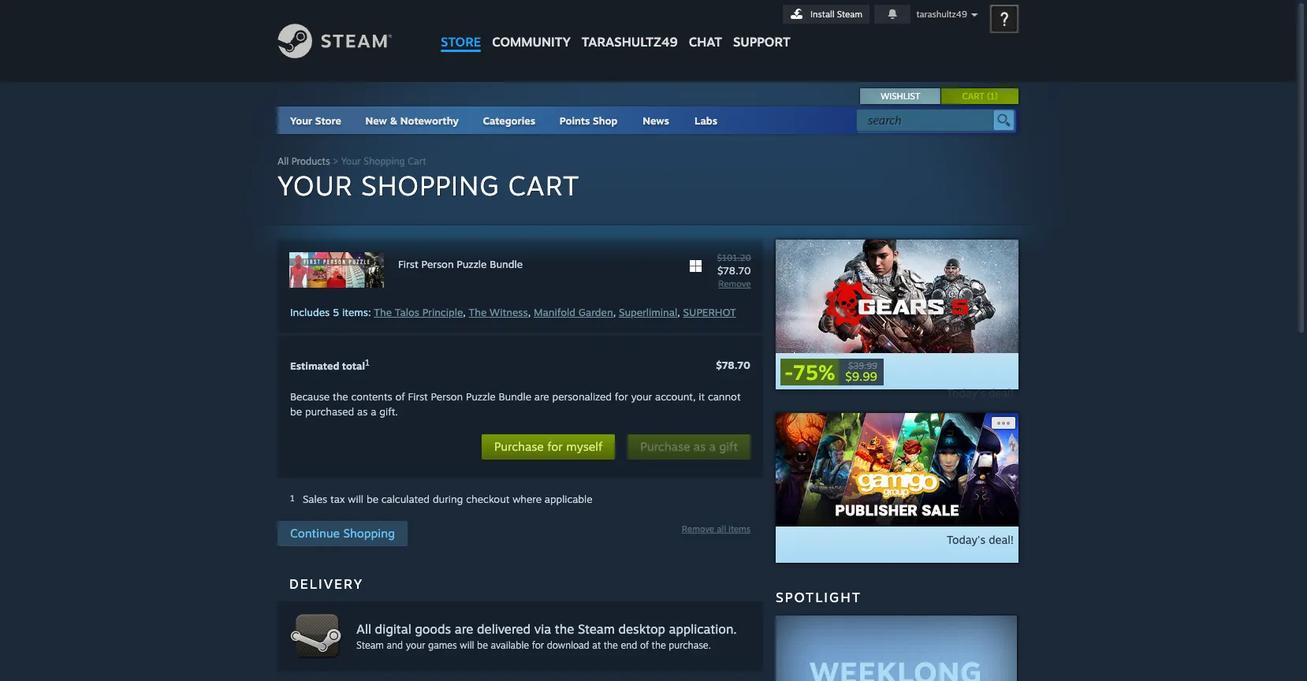 Task type: describe. For each thing, give the bounding box(es) containing it.
labs
[[695, 114, 718, 127]]

your inside because the contents of first person puzzle bundle are personalized for your account, it cannot be purchased as a gift.
[[631, 391, 653, 403]]

-75%
[[785, 360, 835, 385]]

witness
[[490, 306, 528, 319]]

will inside all digital goods are delivered via the steam desktop application. steam and your games will be available for download at the end of the purchase.
[[460, 639, 474, 651]]

total
[[342, 360, 365, 373]]

install steam link
[[783, 5, 870, 24]]

all
[[717, 523, 726, 535]]

>
[[333, 155, 339, 167]]

community link
[[487, 0, 576, 57]]

news link
[[630, 106, 682, 134]]

purchase for purchase for myself
[[494, 440, 544, 455]]

a inside because the contents of first person puzzle bundle are personalized for your account, it cannot be purchased as a gift.
[[371, 406, 377, 418]]

install steam
[[811, 9, 863, 20]]

$39.99 $9.99
[[846, 360, 878, 384]]

0 vertical spatial shopping
[[364, 155, 405, 167]]

1 for (
[[991, 91, 995, 102]]

3 , from the left
[[613, 306, 616, 319]]

at
[[593, 639, 601, 651]]

1 the from the left
[[374, 306, 392, 319]]

remove link
[[719, 278, 751, 289]]

includes
[[290, 306, 330, 319]]

$78.70 inside $101.20 $78.70 remove
[[718, 264, 751, 277]]

cannot
[[708, 391, 741, 403]]

1 inside the 1 sales tax will be calculated during checkout where applicable
[[290, 493, 295, 504]]

items
[[729, 523, 751, 535]]

1 deal! from the top
[[989, 386, 1014, 400]]

applicable
[[545, 493, 593, 506]]

myself
[[567, 440, 603, 455]]

points
[[560, 114, 590, 127]]

goods
[[415, 621, 451, 637]]

contents
[[351, 391, 393, 403]]

principle
[[423, 306, 463, 319]]

estimated
[[290, 360, 339, 373]]

for inside because the contents of first person puzzle bundle are personalized for your account, it cannot be purchased as a gift.
[[615, 391, 628, 403]]

categories link
[[483, 114, 536, 127]]

all for steam and your games will be available for download at the end of the purchase.
[[357, 621, 372, 637]]

cart         ( 1 )
[[963, 91, 999, 102]]

0 vertical spatial person
[[422, 258, 454, 271]]

via
[[535, 621, 552, 637]]

because
[[290, 391, 330, 403]]

0 vertical spatial puzzle
[[457, 258, 487, 271]]

1 today's from the top
[[947, 386, 986, 400]]

wishlist link
[[861, 88, 941, 104]]

community
[[492, 34, 571, 50]]

the up download
[[555, 621, 574, 637]]

games
[[428, 639, 457, 651]]

and
[[387, 639, 403, 651]]

are inside all digital goods are delivered via the steam desktop application. steam and your games will be available for download at the end of the purchase.
[[455, 621, 474, 637]]

shop
[[593, 114, 618, 127]]

your store
[[290, 114, 341, 127]]

(
[[987, 91, 991, 102]]

gift
[[720, 440, 738, 455]]

5
[[333, 306, 339, 319]]

chat link
[[684, 0, 728, 54]]

sales
[[303, 493, 328, 506]]

digital
[[375, 621, 411, 637]]

of inside because the contents of first person puzzle bundle are personalized for your account, it cannot be purchased as a gift.
[[396, 391, 405, 403]]

as inside because the contents of first person puzzle bundle are personalized for your account, it cannot be purchased as a gift.
[[357, 406, 368, 418]]

install
[[811, 9, 835, 20]]

search text field
[[868, 110, 991, 131]]

$101.20 $78.70 remove
[[718, 252, 751, 289]]

purchase for myself link
[[482, 435, 615, 460]]

0 vertical spatial your
[[290, 114, 313, 127]]

where
[[513, 493, 542, 506]]

first person puzzle bundle
[[398, 258, 523, 271]]

1 vertical spatial $78.70
[[716, 359, 751, 372]]

your inside all digital goods are delivered via the steam desktop application. steam and your games will be available for download at the end of the purchase.
[[406, 639, 426, 651]]

estimated total 1
[[290, 357, 370, 373]]

continue
[[290, 526, 340, 541]]

)
[[995, 91, 999, 102]]

purchase.
[[669, 639, 711, 651]]

superhot link
[[684, 306, 737, 319]]

items:
[[342, 306, 371, 319]]

end
[[621, 639, 638, 651]]

available
[[491, 639, 529, 651]]

support
[[734, 34, 791, 50]]

superhot
[[684, 306, 737, 319]]

garden
[[579, 306, 613, 319]]

store
[[441, 34, 481, 50]]

purchase for myself
[[494, 440, 603, 455]]

superliminal
[[619, 306, 678, 319]]

news
[[643, 114, 670, 127]]

1 , from the left
[[463, 306, 466, 319]]

1 horizontal spatial be
[[367, 493, 379, 506]]

75%
[[794, 360, 835, 385]]

1 today's deal! from the top
[[947, 386, 1014, 400]]

the right at
[[604, 639, 618, 651]]

$39.99
[[849, 360, 878, 371]]

points shop link
[[547, 106, 630, 134]]

purchased
[[305, 406, 354, 418]]

labs link
[[682, 106, 730, 134]]

all for your shopping cart
[[278, 155, 289, 167]]

download
[[547, 639, 590, 651]]

0 vertical spatial bundle
[[490, 258, 523, 271]]

manifold garden link
[[534, 306, 613, 319]]

noteworthy
[[400, 114, 459, 127]]

calculated
[[382, 493, 430, 506]]

0 vertical spatial will
[[348, 493, 364, 506]]

remove all items
[[682, 523, 751, 535]]

products
[[292, 155, 330, 167]]

account,
[[656, 391, 696, 403]]

all products link
[[278, 155, 330, 167]]

1 vertical spatial a
[[710, 440, 716, 455]]

the down the desktop
[[652, 639, 666, 651]]

2 vertical spatial cart
[[509, 169, 580, 202]]

includes 5 items: the talos principle , the witness , manifold garden , superliminal , superhot
[[290, 306, 737, 319]]



Task type: locate. For each thing, give the bounding box(es) containing it.
1 vertical spatial tarashultz49
[[582, 34, 678, 50]]

manifold
[[534, 306, 576, 319]]

it
[[699, 391, 705, 403]]

delivered
[[477, 621, 531, 637]]

superliminal link
[[619, 306, 678, 319]]

0 vertical spatial $78.70
[[718, 264, 751, 277]]

your down products
[[278, 169, 353, 202]]

1 horizontal spatial tarashultz49
[[917, 9, 968, 20]]

1 vertical spatial remove
[[682, 523, 715, 535]]

delivery
[[289, 576, 364, 592]]

today's
[[947, 386, 986, 400], [947, 533, 986, 547]]

2 vertical spatial your
[[278, 169, 353, 202]]

1 sales tax will be calculated during checkout where applicable
[[290, 493, 593, 506]]

1 vertical spatial your
[[341, 155, 361, 167]]

checkout
[[466, 493, 510, 506]]

1
[[991, 91, 995, 102], [365, 357, 370, 368], [290, 493, 295, 504]]

of up gift.
[[396, 391, 405, 403]]

the left talos
[[374, 306, 392, 319]]

1 for total
[[365, 357, 370, 368]]

purchase down account,
[[641, 440, 691, 455]]

1 horizontal spatial are
[[535, 391, 550, 403]]

0 vertical spatial a
[[371, 406, 377, 418]]

2 horizontal spatial for
[[615, 391, 628, 403]]

new & noteworthy link
[[366, 114, 459, 127]]

2 horizontal spatial cart
[[963, 91, 985, 102]]

be for all
[[477, 639, 488, 651]]

1 vertical spatial shopping
[[361, 169, 500, 202]]

2 horizontal spatial steam
[[837, 9, 863, 20]]

2 vertical spatial for
[[532, 639, 544, 651]]

1 up contents
[[365, 357, 370, 368]]

bundle up purchase for myself
[[499, 391, 532, 403]]

person right contents
[[431, 391, 463, 403]]

$78.70 up "cannot"
[[716, 359, 751, 372]]

steam inside install steam link
[[837, 9, 863, 20]]

0 horizontal spatial are
[[455, 621, 474, 637]]

of inside all digital goods are delivered via the steam desktop application. steam and your games will be available for download at the end of the purchase.
[[640, 639, 649, 651]]

first up talos
[[398, 258, 419, 271]]

1 horizontal spatial purchase
[[641, 440, 691, 455]]

all left digital
[[357, 621, 372, 637]]

2 vertical spatial be
[[477, 639, 488, 651]]

your store link
[[290, 114, 341, 127]]

shopping down tax
[[343, 526, 395, 541]]

be inside because the contents of first person puzzle bundle are personalized for your account, it cannot be purchased as a gift.
[[290, 406, 302, 418]]

the left 'witness'
[[469, 306, 487, 319]]

1 vertical spatial steam
[[578, 621, 615, 637]]

2 , from the left
[[528, 306, 531, 319]]

be for because
[[290, 406, 302, 418]]

1 vertical spatial bundle
[[499, 391, 532, 403]]

1 horizontal spatial a
[[710, 440, 716, 455]]

continue shopping
[[290, 526, 395, 541]]

a
[[371, 406, 377, 418], [710, 440, 716, 455]]

first inside because the contents of first person puzzle bundle are personalized for your account, it cannot be purchased as a gift.
[[408, 391, 428, 403]]

shopping down new
[[364, 155, 405, 167]]

be down the because
[[290, 406, 302, 418]]

the inside because the contents of first person puzzle bundle are personalized for your account, it cannot be purchased as a gift.
[[333, 391, 348, 403]]

as
[[357, 406, 368, 418], [694, 440, 706, 455]]

0 vertical spatial for
[[615, 391, 628, 403]]

tarashultz49 inside tarashultz49 link
[[582, 34, 678, 50]]

be
[[290, 406, 302, 418], [367, 493, 379, 506], [477, 639, 488, 651]]

person inside because the contents of first person puzzle bundle are personalized for your account, it cannot be purchased as a gift.
[[431, 391, 463, 403]]

are
[[535, 391, 550, 403], [455, 621, 474, 637]]

chat
[[689, 34, 722, 50]]

talos
[[395, 306, 420, 319]]

store
[[315, 114, 341, 127]]

be inside all digital goods are delivered via the steam desktop application. steam and your games will be available for download at the end of the purchase.
[[477, 639, 488, 651]]

bundle
[[490, 258, 523, 271], [499, 391, 532, 403]]

personalized
[[553, 391, 612, 403]]

1 horizontal spatial remove
[[719, 278, 751, 289]]

puzzle inside because the contents of first person puzzle bundle are personalized for your account, it cannot be purchased as a gift.
[[466, 391, 496, 403]]

1 vertical spatial of
[[640, 639, 649, 651]]

0 horizontal spatial purchase
[[494, 440, 544, 455]]

0 vertical spatial tarashultz49
[[917, 9, 968, 20]]

be down delivered
[[477, 639, 488, 651]]

the talos principle link
[[374, 306, 463, 319]]

1 vertical spatial for
[[548, 440, 563, 455]]

the
[[374, 306, 392, 319], [469, 306, 487, 319]]

2 vertical spatial shopping
[[343, 526, 395, 541]]

0 horizontal spatial tarashultz49
[[582, 34, 678, 50]]

-
[[785, 360, 794, 385]]

cart down new & noteworthy link
[[408, 155, 427, 167]]

continue shopping link
[[278, 521, 408, 546]]

2 purchase from the left
[[641, 440, 691, 455]]

tarashultz49
[[917, 9, 968, 20], [582, 34, 678, 50]]

first person puzzle bundle link
[[398, 258, 523, 271]]

1 horizontal spatial the
[[469, 306, 487, 319]]

2 vertical spatial steam
[[357, 639, 384, 651]]

remove
[[719, 278, 751, 289], [682, 523, 715, 535]]

purchase down because the contents of first person puzzle bundle are personalized for your account, it cannot be purchased as a gift.
[[494, 440, 544, 455]]

0 vertical spatial deal!
[[989, 386, 1014, 400]]

0 vertical spatial cart
[[963, 91, 985, 102]]

application.
[[669, 621, 737, 637]]

2 deal! from the top
[[989, 533, 1014, 547]]

bundle up 'witness'
[[490, 258, 523, 271]]

categories
[[483, 114, 536, 127]]

first right contents
[[408, 391, 428, 403]]

1 horizontal spatial as
[[694, 440, 706, 455]]

1 vertical spatial be
[[367, 493, 379, 506]]

tax
[[331, 493, 345, 506]]

the up purchased
[[333, 391, 348, 403]]

all products >         your shopping cart your shopping cart
[[278, 155, 580, 202]]

wishlist
[[881, 91, 921, 102]]

1 horizontal spatial your
[[631, 391, 653, 403]]

1 vertical spatial today's deal!
[[947, 533, 1014, 547]]

1 vertical spatial will
[[460, 639, 474, 651]]

0 vertical spatial as
[[357, 406, 368, 418]]

0 horizontal spatial cart
[[408, 155, 427, 167]]

your right >
[[341, 155, 361, 167]]

1 vertical spatial your
[[406, 639, 426, 651]]

1 vertical spatial today's
[[947, 533, 986, 547]]

remove inside $101.20 $78.70 remove
[[719, 278, 751, 289]]

your left account,
[[631, 391, 653, 403]]

are inside because the contents of first person puzzle bundle are personalized for your account, it cannot be purchased as a gift.
[[535, 391, 550, 403]]

remove left "all"
[[682, 523, 715, 535]]

2 the from the left
[[469, 306, 487, 319]]

shopping down the noteworthy
[[361, 169, 500, 202]]

puzzle
[[457, 258, 487, 271], [466, 391, 496, 403]]

bundle inside because the contents of first person puzzle bundle are personalized for your account, it cannot be purchased as a gift.
[[499, 391, 532, 403]]

1 vertical spatial first
[[408, 391, 428, 403]]

shopping
[[364, 155, 405, 167], [361, 169, 500, 202], [343, 526, 395, 541]]

because the contents of first person puzzle bundle are personalized for your account, it cannot be purchased as a gift.
[[290, 391, 741, 418]]

0 horizontal spatial all
[[278, 155, 289, 167]]

0 horizontal spatial remove
[[682, 523, 715, 535]]

1 vertical spatial are
[[455, 621, 474, 637]]

1 horizontal spatial steam
[[578, 621, 615, 637]]

steam right install
[[837, 9, 863, 20]]

1 horizontal spatial of
[[640, 639, 649, 651]]

1 horizontal spatial cart
[[509, 169, 580, 202]]

$101.20
[[718, 252, 751, 263]]

cart down points
[[509, 169, 580, 202]]

&
[[390, 114, 398, 127]]

, left manifold
[[528, 306, 531, 319]]

0 vertical spatial first
[[398, 258, 419, 271]]

1 vertical spatial as
[[694, 440, 706, 455]]

new & noteworthy
[[366, 114, 459, 127]]

0 vertical spatial today's deal!
[[947, 386, 1014, 400]]

a left 'gift'
[[710, 440, 716, 455]]

person
[[422, 258, 454, 271], [431, 391, 463, 403]]

today's deal!
[[947, 386, 1014, 400], [947, 533, 1014, 547]]

steam up at
[[578, 621, 615, 637]]

0 vertical spatial all
[[278, 155, 289, 167]]

new
[[366, 114, 387, 127]]

for down via
[[532, 639, 544, 651]]

0 horizontal spatial for
[[532, 639, 544, 651]]

0 horizontal spatial steam
[[357, 639, 384, 651]]

your right and
[[406, 639, 426, 651]]

0 horizontal spatial a
[[371, 406, 377, 418]]

spotlight
[[776, 589, 862, 606]]

for left myself
[[548, 440, 563, 455]]

2 today's from the top
[[947, 533, 986, 547]]

steam
[[837, 9, 863, 20], [578, 621, 615, 637], [357, 639, 384, 651]]

2 horizontal spatial 1
[[991, 91, 995, 102]]

purchase as a gift
[[641, 440, 738, 455]]

of right end
[[640, 639, 649, 651]]

1 horizontal spatial 1
[[365, 357, 370, 368]]

1 left sales
[[290, 493, 295, 504]]

cart left the (
[[963, 91, 985, 102]]

0 vertical spatial steam
[[837, 9, 863, 20]]

all digital goods are delivered via the steam desktop application. steam and your games will be available for download at the end of the purchase.
[[357, 621, 737, 651]]

will right games
[[460, 639, 474, 651]]

the
[[333, 391, 348, 403], [555, 621, 574, 637], [604, 639, 618, 651], [652, 639, 666, 651]]

1 purchase from the left
[[494, 440, 544, 455]]

,
[[463, 306, 466, 319], [528, 306, 531, 319], [613, 306, 616, 319], [678, 306, 681, 319]]

2 today's deal! from the top
[[947, 533, 1014, 547]]

points shop
[[560, 114, 618, 127]]

1 vertical spatial deal!
[[989, 533, 1014, 547]]

all inside all digital goods are delivered via the steam desktop application. steam and your games will be available for download at the end of the purchase.
[[357, 621, 372, 637]]

steam left and
[[357, 639, 384, 651]]

1 vertical spatial person
[[431, 391, 463, 403]]

deal!
[[989, 386, 1014, 400], [989, 533, 1014, 547]]

0 horizontal spatial of
[[396, 391, 405, 403]]

your
[[631, 391, 653, 403], [406, 639, 426, 651]]

1 horizontal spatial will
[[460, 639, 474, 651]]

$9.99
[[846, 369, 878, 384]]

as down contents
[[357, 406, 368, 418]]

1 horizontal spatial for
[[548, 440, 563, 455]]

person up principle
[[422, 258, 454, 271]]

0 vertical spatial of
[[396, 391, 405, 403]]

$78.70
[[718, 264, 751, 277], [716, 359, 751, 372]]

tarashultz49 link
[[576, 0, 684, 57]]

be left 'calculated'
[[367, 493, 379, 506]]

1 vertical spatial all
[[357, 621, 372, 637]]

1 up search text field
[[991, 91, 995, 102]]

your left the store
[[290, 114, 313, 127]]

1 vertical spatial 1
[[365, 357, 370, 368]]

0 vertical spatial remove
[[719, 278, 751, 289]]

desktop
[[619, 621, 666, 637]]

gift.
[[380, 406, 398, 418]]

for inside purchase for myself link
[[548, 440, 563, 455]]

, left superhot
[[678, 306, 681, 319]]

, left the witness "link"
[[463, 306, 466, 319]]

0 vertical spatial your
[[631, 391, 653, 403]]

1 horizontal spatial all
[[357, 621, 372, 637]]

purchase for purchase as a gift
[[641, 440, 691, 455]]

0 horizontal spatial your
[[406, 639, 426, 651]]

all inside the all products >         your shopping cart your shopping cart
[[278, 155, 289, 167]]

1 inside estimated total 1
[[365, 357, 370, 368]]

1 vertical spatial puzzle
[[466, 391, 496, 403]]

store link
[[435, 0, 487, 57]]

0 horizontal spatial the
[[374, 306, 392, 319]]

are left personalized
[[535, 391, 550, 403]]

0 vertical spatial today's
[[947, 386, 986, 400]]

first
[[398, 258, 419, 271], [408, 391, 428, 403]]

all left products
[[278, 155, 289, 167]]

$78.70 down $101.20
[[718, 264, 751, 277]]

remove all items link
[[682, 523, 751, 535]]

2 vertical spatial 1
[[290, 493, 295, 504]]

are up games
[[455, 621, 474, 637]]

for inside all digital goods are delivered via the steam desktop application. steam and your games will be available for download at the end of the purchase.
[[532, 639, 544, 651]]

0 vertical spatial are
[[535, 391, 550, 403]]

, left superliminal link
[[613, 306, 616, 319]]

0 horizontal spatial as
[[357, 406, 368, 418]]

0 horizontal spatial will
[[348, 493, 364, 506]]

during
[[433, 493, 463, 506]]

4 , from the left
[[678, 306, 681, 319]]

1 vertical spatial cart
[[408, 155, 427, 167]]

2 horizontal spatial be
[[477, 639, 488, 651]]

a down contents
[[371, 406, 377, 418]]

cart
[[963, 91, 985, 102], [408, 155, 427, 167], [509, 169, 580, 202]]

for right personalized
[[615, 391, 628, 403]]

will right tax
[[348, 493, 364, 506]]

for
[[615, 391, 628, 403], [548, 440, 563, 455], [532, 639, 544, 651]]

0 vertical spatial 1
[[991, 91, 995, 102]]

as left 'gift'
[[694, 440, 706, 455]]

remove down $101.20
[[719, 278, 751, 289]]

0 horizontal spatial 1
[[290, 493, 295, 504]]

0 vertical spatial be
[[290, 406, 302, 418]]

0 horizontal spatial be
[[290, 406, 302, 418]]



Task type: vqa. For each thing, say whether or not it's contained in the screenshot.
left the 1
yes



